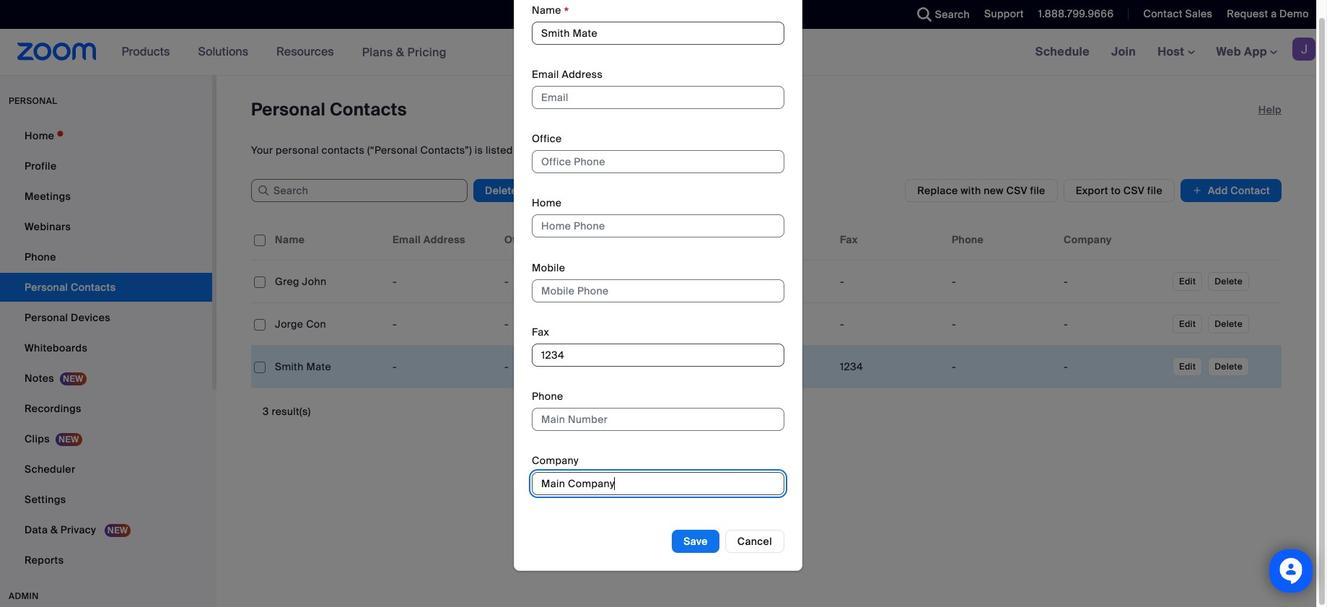 Task type: vqa. For each thing, say whether or not it's contained in the screenshot.
'By upgrading, owners and admins get granular control over users through advanced data and privacy settings and meeting controls such as enabling and disabling recording, encryption, chat and notifications.'
no



Task type: locate. For each thing, give the bounding box(es) containing it.
1 file from the left
[[1031, 184, 1046, 197]]

1 vertical spatial company
[[532, 454, 579, 467]]

home up profile
[[25, 129, 54, 142]]

data & privacy
[[25, 523, 99, 536]]

cancel
[[738, 535, 773, 548]]

admin
[[9, 591, 39, 602]]

0 horizontal spatial file
[[1031, 184, 1046, 197]]

3 delete button from the top
[[1209, 357, 1250, 376]]

contact sales link up meetings navigation
[[1144, 7, 1213, 20]]

contact sales
[[1144, 7, 1213, 20]]

csv right new
[[1007, 184, 1028, 197]]

mobile inside application
[[728, 233, 763, 246]]

1 delete button from the top
[[1209, 272, 1250, 291]]

1 horizontal spatial mobile
[[728, 233, 763, 246]]

edit for third edit button from the top of the page
[[1180, 361, 1196, 373]]

1 horizontal spatial &
[[396, 44, 405, 60]]

0 vertical spatial email
[[532, 68, 559, 81]]

settings link
[[0, 485, 212, 514]]

email address
[[532, 68, 603, 81], [393, 233, 466, 246]]

profile
[[25, 160, 57, 173]]

help link
[[1259, 98, 1282, 121]]

1 horizontal spatial email
[[532, 68, 559, 81]]

0 vertical spatial edit
[[1180, 276, 1196, 287]]

0 horizontal spatial company
[[532, 454, 579, 467]]

2 edit button from the top
[[1173, 315, 1203, 334]]

1 vertical spatial address
[[424, 233, 466, 246]]

email
[[532, 68, 559, 81], [393, 233, 421, 246]]

1 vertical spatial fax
[[532, 326, 550, 339]]

email down search contacts input text box
[[393, 233, 421, 246]]

2 csv from the left
[[1124, 184, 1145, 197]]

home
[[25, 129, 54, 142], [532, 197, 562, 210], [617, 233, 646, 246]]

0 horizontal spatial email address
[[393, 233, 466, 246]]

file right "to"
[[1148, 184, 1163, 197]]

1 horizontal spatial file
[[1148, 184, 1163, 197]]

& right data
[[50, 523, 58, 536]]

1 horizontal spatial contact
[[1231, 184, 1271, 197]]

your personal contacts  ("personal contacts") is listed under contacts > my contacts on all zoom clients.
[[251, 144, 768, 157]]

0 horizontal spatial fax
[[532, 326, 550, 339]]

zoom logo image
[[17, 43, 96, 61]]

contacts left >
[[547, 144, 593, 157]]

home down under at the top left of the page
[[532, 197, 562, 210]]

0 horizontal spatial personal
[[25, 311, 68, 324]]

contacts")
[[421, 144, 472, 157]]

2 vertical spatial home
[[617, 233, 646, 246]]

1 vertical spatial office
[[505, 233, 535, 246]]

& right plans
[[396, 44, 405, 60]]

export to csv file
[[1076, 184, 1163, 197]]

3 edit from the top
[[1180, 361, 1196, 373]]

replace
[[918, 184, 958, 197]]

3 edit button from the top
[[1173, 357, 1203, 376]]

home link
[[0, 121, 212, 150]]

0 vertical spatial mobile
[[728, 233, 763, 246]]

plans & pricing
[[362, 44, 447, 60]]

personal inside menu
[[25, 311, 68, 324]]

1 horizontal spatial home
[[532, 197, 562, 210]]

csv
[[1007, 184, 1028, 197], [1124, 184, 1145, 197]]

replace with new csv file
[[918, 184, 1046, 197]]

0 vertical spatial edit button
[[1173, 272, 1203, 291]]

join
[[1112, 44, 1136, 59]]

name for name
[[275, 233, 305, 246]]

1 edit from the top
[[1180, 276, 1196, 287]]

1 horizontal spatial contacts
[[547, 144, 593, 157]]

clips
[[25, 432, 50, 445]]

contacts
[[330, 98, 407, 121], [547, 144, 593, 157], [623, 144, 669, 157]]

file right new
[[1031, 184, 1046, 197]]

1 vertical spatial mobile
[[532, 261, 566, 274]]

home up mobile text field
[[617, 233, 646, 246]]

delete button
[[1209, 272, 1250, 291], [1209, 315, 1250, 334], [1209, 357, 1250, 376]]

add contact button
[[1181, 179, 1282, 202]]

Home text field
[[532, 215, 785, 238]]

whiteboards
[[25, 341, 87, 354]]

phone
[[952, 233, 984, 246], [25, 251, 56, 264], [532, 390, 564, 403]]

selected
[[520, 184, 565, 197]]

request a demo
[[1228, 7, 1310, 20]]

Email Address text field
[[532, 86, 785, 109]]

office right listed
[[532, 132, 562, 145]]

office down delete selected button
[[505, 233, 535, 246]]

0 horizontal spatial phone
[[25, 251, 56, 264]]

0 horizontal spatial home
[[25, 129, 54, 142]]

1 vertical spatial delete button
[[1209, 315, 1250, 334]]

company
[[1064, 233, 1112, 246], [532, 454, 579, 467]]

2 vertical spatial edit
[[1180, 361, 1196, 373]]

0 horizontal spatial email
[[393, 233, 421, 246]]

file
[[1031, 184, 1046, 197], [1148, 184, 1163, 197]]

1.888.799.9666 button
[[1028, 0, 1118, 29], [1039, 7, 1114, 20]]

personal up personal
[[251, 98, 326, 121]]

2 horizontal spatial home
[[617, 233, 646, 246]]

0 horizontal spatial address
[[424, 233, 466, 246]]

1 vertical spatial edit
[[1180, 318, 1196, 330]]

plans
[[362, 44, 393, 60]]

2 vertical spatial edit button
[[1173, 357, 1203, 376]]

0 vertical spatial contact
[[1144, 7, 1183, 20]]

product information navigation
[[111, 29, 458, 76]]

recordings
[[25, 402, 81, 415]]

& inside 'product information' navigation
[[396, 44, 405, 60]]

office
[[532, 132, 562, 145], [505, 233, 535, 246]]

0 vertical spatial delete button
[[1209, 272, 1250, 291]]

1 vertical spatial home
[[532, 197, 562, 210]]

1 vertical spatial edit button
[[1173, 315, 1203, 334]]

name
[[532, 3, 562, 16], [275, 233, 305, 246]]

email down name *
[[532, 68, 559, 81]]

personal
[[251, 98, 326, 121], [25, 311, 68, 324]]

delete inside delete selected button
[[485, 184, 518, 197]]

0 vertical spatial email address
[[532, 68, 603, 81]]

0 vertical spatial address
[[562, 68, 603, 81]]

2 file from the left
[[1148, 184, 1163, 197]]

1 horizontal spatial name
[[532, 3, 562, 16]]

edit button
[[1173, 272, 1203, 291], [1173, 315, 1203, 334], [1173, 357, 1203, 376]]

banner containing schedule
[[0, 29, 1328, 76]]

add contact
[[1209, 184, 1271, 197]]

2 vertical spatial delete button
[[1209, 357, 1250, 376]]

0 horizontal spatial csv
[[1007, 184, 1028, 197]]

& inside personal menu menu
[[50, 523, 58, 536]]

demo
[[1280, 7, 1310, 20]]

1 horizontal spatial company
[[1064, 233, 1112, 246]]

csv right "to"
[[1124, 184, 1145, 197]]

>
[[596, 144, 603, 157]]

recordings link
[[0, 394, 212, 423]]

1 vertical spatial &
[[50, 523, 58, 536]]

contact left sales
[[1144, 7, 1183, 20]]

fax
[[840, 233, 858, 246], [532, 326, 550, 339]]

delete for second edit button
[[1215, 318, 1243, 330]]

support link
[[974, 0, 1028, 29], [985, 7, 1024, 20]]

1 vertical spatial contact
[[1231, 184, 1271, 197]]

file inside button
[[1031, 184, 1046, 197]]

0 vertical spatial name
[[532, 3, 562, 16]]

personal up whiteboards
[[25, 311, 68, 324]]

personal for personal devices
[[25, 311, 68, 324]]

2 vertical spatial phone
[[532, 390, 564, 403]]

fax inside "*" dialog
[[532, 326, 550, 339]]

1 horizontal spatial phone
[[532, 390, 564, 403]]

contact
[[1144, 7, 1183, 20], [1231, 184, 1271, 197]]

2 horizontal spatial phone
[[952, 233, 984, 246]]

banner
[[0, 29, 1328, 76]]

1 csv from the left
[[1007, 184, 1028, 197]]

0 vertical spatial office
[[532, 132, 562, 145]]

0 horizontal spatial name
[[275, 233, 305, 246]]

1 vertical spatial phone
[[25, 251, 56, 264]]

0 horizontal spatial mobile
[[532, 261, 566, 274]]

1 horizontal spatial personal
[[251, 98, 326, 121]]

Fax text field
[[532, 344, 785, 367]]

&
[[396, 44, 405, 60], [50, 523, 58, 536]]

request a demo link
[[1217, 0, 1328, 29], [1228, 7, 1310, 20]]

personal menu menu
[[0, 121, 212, 576]]

1 horizontal spatial email address
[[532, 68, 603, 81]]

edit
[[1180, 276, 1196, 287], [1180, 318, 1196, 330], [1180, 361, 1196, 373]]

delete
[[485, 184, 518, 197], [1215, 276, 1243, 287], [1215, 318, 1243, 330], [1215, 361, 1243, 373]]

1 horizontal spatial address
[[562, 68, 603, 81]]

zoom
[[701, 144, 730, 157]]

contacts left on
[[623, 144, 669, 157]]

0 vertical spatial personal
[[251, 98, 326, 121]]

plans & pricing link
[[362, 44, 447, 60], [362, 44, 447, 60]]

on
[[672, 144, 684, 157]]

0 vertical spatial fax
[[840, 233, 858, 246]]

csv inside button
[[1007, 184, 1028, 197]]

phone inside personal menu menu
[[25, 251, 56, 264]]

0 horizontal spatial &
[[50, 523, 58, 536]]

all
[[687, 144, 698, 157]]

2 delete button from the top
[[1209, 315, 1250, 334]]

email address inside "*" dialog
[[532, 68, 603, 81]]

new
[[984, 184, 1004, 197]]

whiteboards link
[[0, 334, 212, 362]]

contact right add
[[1231, 184, 1271, 197]]

("personal
[[367, 144, 418, 157]]

1 vertical spatial name
[[275, 233, 305, 246]]

2 edit from the top
[[1180, 318, 1196, 330]]

mobile
[[728, 233, 763, 246], [532, 261, 566, 274]]

0 vertical spatial &
[[396, 44, 405, 60]]

clients.
[[732, 144, 768, 157]]

cell
[[269, 267, 387, 296], [387, 267, 499, 296], [499, 267, 611, 296], [611, 267, 723, 296], [723, 267, 835, 296], [835, 267, 947, 296], [947, 267, 1058, 296], [1058, 267, 1170, 296], [611, 303, 723, 346], [269, 310, 387, 339], [387, 310, 499, 339], [499, 310, 611, 339], [723, 310, 835, 339], [835, 310, 947, 339], [947, 310, 1058, 339], [1058, 310, 1170, 339], [269, 352, 387, 381], [387, 352, 499, 381], [499, 352, 611, 381], [611, 352, 723, 381], [723, 352, 835, 381], [835, 352, 947, 381], [947, 352, 1058, 381], [1058, 352, 1170, 381]]

personal devices
[[25, 311, 110, 324]]

address
[[562, 68, 603, 81], [424, 233, 466, 246]]

1.888.799.9666
[[1039, 7, 1114, 20]]

1 vertical spatial email
[[393, 233, 421, 246]]

contact inside button
[[1231, 184, 1271, 197]]

name inside name *
[[532, 3, 562, 16]]

0 vertical spatial home
[[25, 129, 54, 142]]

0 horizontal spatial contact
[[1144, 7, 1183, 20]]

1 vertical spatial personal
[[25, 311, 68, 324]]

a
[[1271, 7, 1277, 20]]

application
[[251, 219, 1293, 399]]

1 horizontal spatial csv
[[1124, 184, 1145, 197]]

contacts up ("personal
[[330, 98, 407, 121]]

name for name *
[[532, 3, 562, 16]]

meetings
[[25, 190, 71, 203]]

add
[[1209, 184, 1229, 197]]

address inside application
[[424, 233, 466, 246]]



Task type: describe. For each thing, give the bounding box(es) containing it.
meetings link
[[0, 182, 212, 211]]

schedule
[[1036, 44, 1090, 59]]

mobile inside "*" dialog
[[532, 261, 566, 274]]

sales
[[1186, 7, 1213, 20]]

phone inside "*" dialog
[[532, 390, 564, 403]]

3
[[263, 405, 269, 418]]

pricing
[[408, 44, 447, 60]]

edit for first edit button from the top of the page
[[1180, 276, 1196, 287]]

add image
[[1193, 183, 1203, 198]]

* dialog
[[514, 0, 803, 571]]

home inside "*" dialog
[[532, 197, 562, 210]]

clips link
[[0, 425, 212, 453]]

email inside "*" dialog
[[532, 68, 559, 81]]

Office Phone text field
[[532, 150, 785, 173]]

edit for second edit button
[[1180, 318, 1196, 330]]

cancel button
[[725, 530, 785, 553]]

contacts
[[322, 144, 365, 157]]

join link
[[1101, 29, 1147, 75]]

3 result(s)
[[263, 405, 311, 418]]

webinars
[[25, 220, 71, 233]]

reports link
[[0, 546, 212, 575]]

First and Last Name text field
[[532, 22, 785, 45]]

contact sales link up join
[[1133, 0, 1217, 29]]

delete for third edit button from the top of the page
[[1215, 361, 1243, 373]]

& for pricing
[[396, 44, 405, 60]]

save
[[684, 535, 708, 548]]

schedule link
[[1025, 29, 1101, 75]]

address inside "*" dialog
[[562, 68, 603, 81]]

Search Contacts Input text field
[[251, 179, 468, 202]]

application containing name
[[251, 219, 1293, 399]]

& for privacy
[[50, 523, 58, 536]]

delete button for first edit button from the top of the page
[[1209, 272, 1250, 291]]

Company text field
[[532, 472, 785, 496]]

csv inside button
[[1124, 184, 1145, 197]]

Phone text field
[[532, 408, 785, 431]]

meetings navigation
[[1025, 29, 1328, 76]]

1 horizontal spatial fax
[[840, 233, 858, 246]]

personal
[[276, 144, 319, 157]]

scheduler link
[[0, 455, 212, 484]]

phone link
[[0, 243, 212, 271]]

webinars link
[[0, 212, 212, 241]]

export
[[1076, 184, 1109, 197]]

is
[[475, 144, 483, 157]]

personal
[[9, 95, 57, 107]]

save button
[[672, 530, 720, 553]]

support
[[985, 7, 1024, 20]]

data & privacy link
[[0, 515, 212, 544]]

personal for personal contacts
[[251, 98, 326, 121]]

0 vertical spatial company
[[1064, 233, 1112, 246]]

2 horizontal spatial contacts
[[623, 144, 669, 157]]

personal devices link
[[0, 303, 212, 332]]

data
[[25, 523, 48, 536]]

delete for first edit button from the top of the page
[[1215, 276, 1243, 287]]

help
[[1259, 103, 1282, 116]]

company inside "*" dialog
[[532, 454, 579, 467]]

to
[[1111, 184, 1121, 197]]

home inside personal menu menu
[[25, 129, 54, 142]]

home inside application
[[617, 233, 646, 246]]

file inside button
[[1148, 184, 1163, 197]]

listed
[[486, 144, 513, 157]]

0 horizontal spatial contacts
[[330, 98, 407, 121]]

under
[[516, 144, 544, 157]]

devices
[[71, 311, 110, 324]]

0 vertical spatial phone
[[952, 233, 984, 246]]

contact inside "link"
[[1144, 7, 1183, 20]]

my
[[606, 144, 621, 157]]

reports
[[25, 554, 64, 567]]

export to csv file button
[[1064, 179, 1175, 202]]

notes
[[25, 372, 54, 385]]

replace with new csv file button
[[906, 179, 1058, 202]]

delete selected button
[[474, 179, 576, 202]]

1 edit button from the top
[[1173, 272, 1203, 291]]

settings
[[25, 493, 66, 506]]

delete button for second edit button
[[1209, 315, 1250, 334]]

result(s)
[[272, 405, 311, 418]]

email inside application
[[393, 233, 421, 246]]

privacy
[[60, 523, 96, 536]]

delete selected
[[485, 184, 565, 197]]

name *
[[532, 3, 569, 21]]

*
[[564, 3, 569, 21]]

office inside "*" dialog
[[532, 132, 562, 145]]

delete button for third edit button from the top of the page
[[1209, 357, 1250, 376]]

with
[[961, 184, 982, 197]]

your
[[251, 144, 273, 157]]

scheduler
[[25, 463, 75, 476]]

profile link
[[0, 152, 212, 180]]

personal contacts
[[251, 98, 407, 121]]

notes link
[[0, 364, 212, 393]]

1 vertical spatial email address
[[393, 233, 466, 246]]

request
[[1228, 7, 1269, 20]]

Mobile text field
[[532, 279, 785, 302]]



